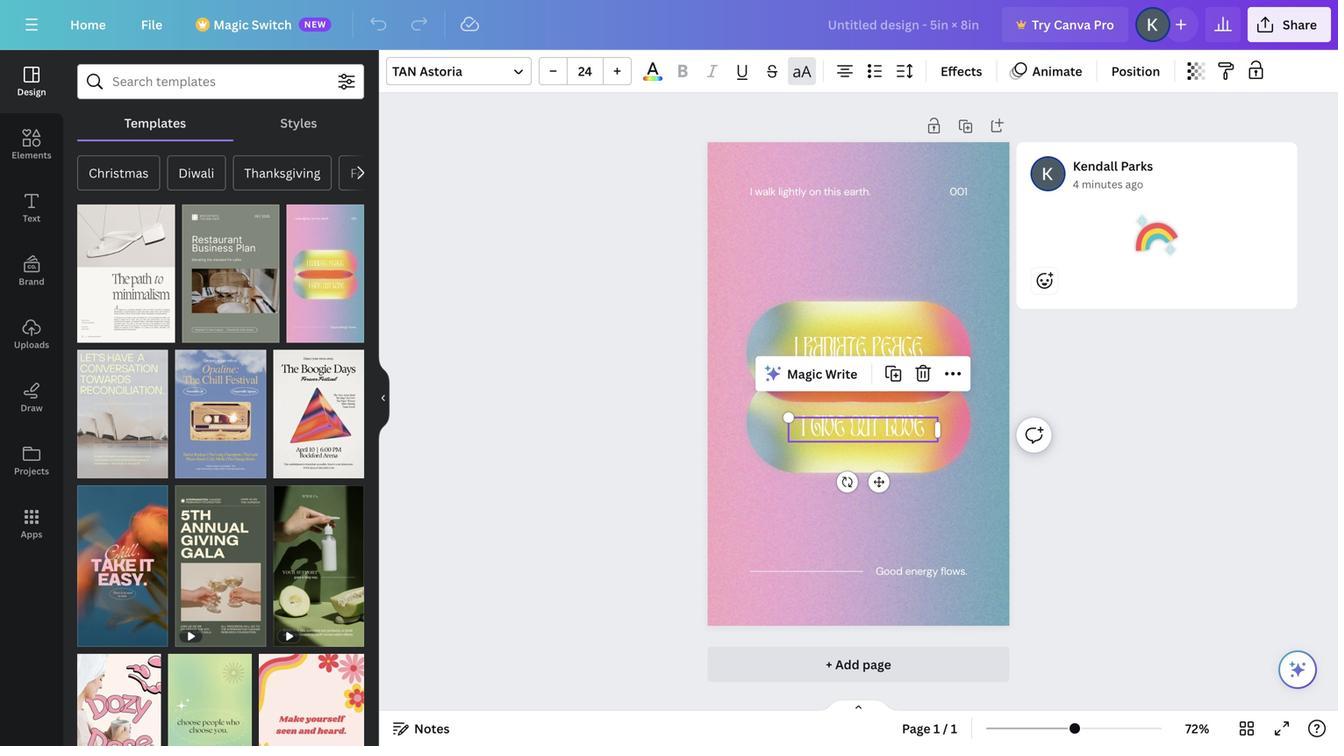 Task type: locate. For each thing, give the bounding box(es) containing it.
home link
[[56, 7, 120, 42]]

1 inside cream black refined luxe elegant article page a4 document group
[[86, 326, 91, 338]]

0 horizontal spatial magic
[[213, 16, 249, 33]]

uploads button
[[0, 303, 63, 366]]

magic left switch
[[213, 16, 249, 33]]

of
[[94, 326, 107, 338], [198, 326, 211, 338]]

magic write
[[787, 365, 858, 382]]

templates
[[124, 115, 186, 131]]

magic write button
[[759, 360, 865, 388]]

sky blue gold white 80s aesthetic music portrait trending portrait poster image
[[175, 350, 266, 478]]

i left 'radiate'
[[795, 337, 798, 366]]

try canva pro
[[1032, 16, 1115, 33]]

hide image
[[378, 356, 390, 440]]

magic inside main menu bar
[[213, 16, 249, 33]]

1 left 2
[[86, 326, 91, 338]]

green gradient simple quotes choose people who choose you instagram story group
[[168, 644, 252, 746]]

kendall parks list
[[1017, 142, 1305, 365]]

text button
[[0, 176, 63, 240]]

0 vertical spatial i
[[750, 185, 752, 199]]

magic for magic write
[[787, 365, 823, 382]]

draw button
[[0, 366, 63, 429]]

of inside restaurant business plan in green white minimal corporate style group
[[198, 326, 211, 338]]

radiate
[[804, 337, 867, 366]]

animate button
[[1005, 57, 1090, 85]]

0 horizontal spatial i
[[750, 185, 752, 199]]

72% button
[[1169, 715, 1226, 743]]

magic inside button
[[787, 365, 823, 382]]

of left 2
[[94, 326, 107, 338]]

i radiate peace
[[795, 337, 923, 366]]

energy
[[905, 564, 938, 578]]

food button
[[339, 155, 392, 190]]

group
[[539, 57, 632, 85]]

earth.
[[844, 185, 871, 199]]

i
[[750, 185, 752, 199], [795, 337, 798, 366], [802, 415, 805, 444]]

flows.
[[941, 564, 968, 578]]

of inside cream black refined luxe elegant article page a4 document group
[[94, 326, 107, 338]]

magic left write
[[787, 365, 823, 382]]

ivory red pink 80s aesthetic music portrait trending poster image
[[273, 350, 364, 478]]

write
[[826, 365, 858, 382]]

1 left 15 at the left of page
[[191, 326, 196, 338]]

parks
[[1121, 158, 1154, 174]]

tan astoria button
[[386, 57, 532, 85]]

thanksgiving button
[[233, 155, 332, 190]]

001
[[950, 185, 968, 199]]

green gradient simple quotes choose people who choose you instagram story image
[[168, 654, 252, 746]]

15
[[214, 326, 225, 338]]

magic
[[213, 16, 249, 33], [787, 365, 823, 382]]

0 horizontal spatial of
[[94, 326, 107, 338]]

of left 15 at the left of page
[[198, 326, 211, 338]]

2 horizontal spatial i
[[802, 415, 805, 444]]

magic for magic switch
[[213, 16, 249, 33]]

projects
[[14, 465, 49, 477]]

give
[[811, 415, 845, 444]]

restaurant business plan in green white minimal corporate style group
[[182, 194, 280, 343]]

charity gala your story in dark green light yellow classy minimalist style group
[[175, 475, 266, 647]]

/
[[943, 720, 948, 737]]

file button
[[127, 7, 177, 42]]

brand button
[[0, 240, 63, 303]]

food
[[350, 165, 380, 181]]

elements button
[[0, 113, 63, 176]]

position
[[1112, 63, 1161, 79]]

i walk lightly on this earth.
[[750, 185, 871, 199]]

1 of from the left
[[94, 326, 107, 338]]

1
[[86, 326, 91, 338], [191, 326, 196, 338], [934, 720, 940, 737], [951, 720, 958, 737]]

canva assistant image
[[1288, 659, 1309, 680]]

page
[[863, 656, 892, 673]]

color range image
[[644, 77, 663, 81]]

tan
[[392, 63, 417, 79]]

kendall parks 4 minutes ago
[[1073, 158, 1154, 191]]

i for i radiate peace
[[795, 337, 798, 366]]

pastel pink pink cartoon type self-help podcast instagram story group
[[77, 644, 161, 746]]

love
[[885, 415, 925, 444]]

+ add page button
[[708, 647, 1010, 682]]

ago
[[1126, 177, 1144, 191]]

i left walk
[[750, 185, 752, 199]]

on
[[809, 185, 821, 199]]

1 of 15
[[191, 326, 225, 338]]

minutes
[[1082, 177, 1123, 191]]

add
[[836, 656, 860, 673]]

good
[[876, 564, 903, 578]]

2 of from the left
[[198, 326, 211, 338]]

switch
[[252, 16, 292, 33]]

72%
[[1186, 720, 1210, 737]]

templates button
[[77, 106, 233, 140]]

i give out love
[[802, 415, 925, 444]]

1 vertical spatial i
[[795, 337, 798, 366]]

apps
[[21, 528, 42, 540]]

lightly
[[779, 185, 807, 199]]

– – number field
[[573, 63, 598, 79]]

4
[[1073, 177, 1080, 191]]

1 horizontal spatial i
[[795, 337, 798, 366]]

2 vertical spatial i
[[802, 415, 805, 444]]

canva
[[1054, 16, 1091, 33]]

0 vertical spatial magic
[[213, 16, 249, 33]]

i left give
[[802, 415, 805, 444]]

diwali button
[[167, 155, 226, 190]]

effects button
[[934, 57, 990, 85]]

position button
[[1105, 57, 1168, 85]]

page
[[902, 720, 931, 737]]

thanksgiving
[[244, 165, 321, 181]]

1 vertical spatial magic
[[787, 365, 823, 382]]

try
[[1032, 16, 1051, 33]]

magic switch
[[213, 16, 292, 33]]

1 horizontal spatial of
[[198, 326, 211, 338]]

1 horizontal spatial magic
[[787, 365, 823, 382]]

christmas button
[[77, 155, 160, 190]]

out
[[851, 415, 880, 444]]



Task type: vqa. For each thing, say whether or not it's contained in the screenshot.
Brand button
yes



Task type: describe. For each thing, give the bounding box(es) containing it.
1 left /
[[934, 720, 940, 737]]

walk
[[755, 185, 776, 199]]

jan 26 cultural appreciation poster in light yellow light blue photocentric style image
[[77, 350, 168, 478]]

astoria
[[420, 63, 463, 79]]

home
[[70, 16, 106, 33]]

jan 26 cultural appreciation poster in light yellow light blue photocentric style group
[[77, 339, 168, 478]]

file
[[141, 16, 163, 33]]

design button
[[0, 50, 63, 113]]

design
[[17, 86, 46, 98]]

animate
[[1033, 63, 1083, 79]]

diwali
[[179, 165, 214, 181]]

new
[[304, 18, 326, 30]]

elements
[[12, 149, 52, 161]]

this
[[824, 185, 841, 199]]

main menu bar
[[0, 0, 1339, 50]]

styles
[[280, 115, 317, 131]]

expressing gratitude image
[[1137, 214, 1179, 256]]

pink red yellow retro colorful motivational quote poster group
[[259, 644, 364, 746]]

denim blue scarlet pink experimental type anxiety-calming motivational phone wallpaper group
[[77, 475, 168, 647]]

+
[[826, 656, 833, 673]]

try canva pro button
[[1003, 7, 1129, 42]]

dark green white photocentric neutral clean beauty brands sustainable beauty your story group
[[273, 475, 364, 647]]

notes
[[414, 720, 450, 737]]

+ add page
[[826, 656, 892, 673]]

apps button
[[0, 492, 63, 556]]

peace
[[872, 337, 923, 366]]

side panel tab list
[[0, 50, 63, 556]]

pink red yellow retro colorful motivational quote poster image
[[259, 654, 364, 746]]

styles button
[[233, 106, 364, 140]]

uploads
[[14, 339, 49, 351]]

1 right /
[[951, 720, 958, 737]]

christmas
[[89, 165, 149, 181]]

sky blue gold white 80s aesthetic music portrait trending portrait poster group
[[175, 339, 266, 478]]

gold turquoise pink tactile psychedelic peaceful awareness quotes square psychedelic instagram story image
[[287, 205, 364, 343]]

page 1 / 1
[[902, 720, 958, 737]]

notes button
[[386, 715, 457, 743]]

Search templates search field
[[112, 65, 329, 98]]

effects
[[941, 63, 983, 79]]

denim blue scarlet pink experimental type anxiety-calming motivational phone wallpaper image
[[77, 485, 168, 647]]

i for i walk lightly on this earth.
[[750, 185, 752, 199]]

cream black refined luxe elegant article page a4 document group
[[77, 194, 175, 343]]

brand
[[19, 276, 45, 287]]

pro
[[1094, 16, 1115, 33]]

kendall
[[1073, 158, 1118, 174]]

1 inside restaurant business plan in green white minimal corporate style group
[[191, 326, 196, 338]]

tan astoria
[[392, 63, 463, 79]]

ivory red pink 80s aesthetic music portrait trending poster group
[[273, 339, 364, 478]]

projects button
[[0, 429, 63, 492]]

share button
[[1248, 7, 1332, 42]]

text
[[23, 212, 40, 224]]

of for 15
[[198, 326, 211, 338]]

of for 2
[[94, 326, 107, 338]]

Design title text field
[[814, 7, 996, 42]]

show pages image
[[817, 699, 901, 713]]

1 of 2
[[86, 326, 115, 338]]

share
[[1283, 16, 1318, 33]]

good energy flows.
[[876, 564, 968, 578]]

draw
[[21, 402, 43, 414]]

gold turquoise pink tactile psychedelic peaceful awareness quotes square psychedelic instagram story group
[[287, 194, 364, 343]]

i for i give out love
[[802, 415, 805, 444]]

2
[[109, 326, 115, 338]]



